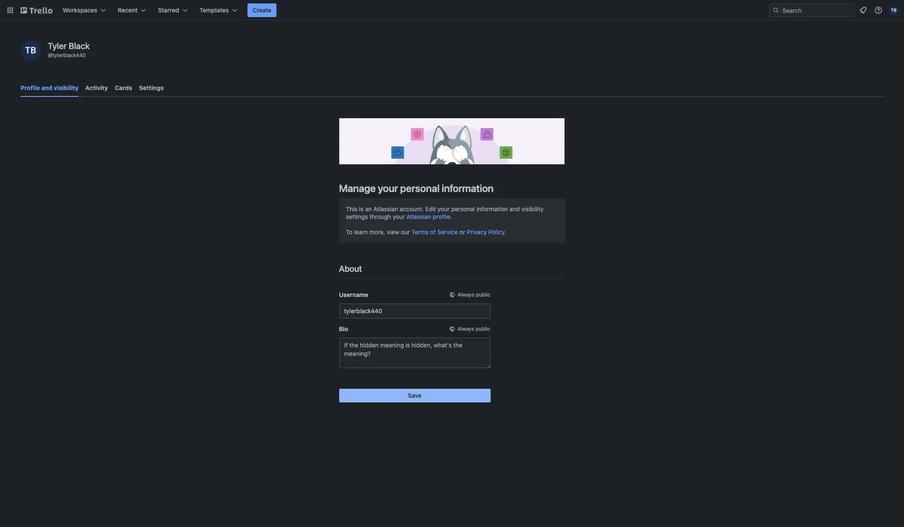 Task type: describe. For each thing, give the bounding box(es) containing it.
privacy
[[467, 228, 487, 236]]

activity
[[85, 84, 108, 91]]

profile and visibility link
[[20, 80, 79, 97]]

profile
[[433, 213, 451, 220]]

1 vertical spatial your
[[438, 205, 450, 213]]

create
[[253, 6, 272, 14]]

2 vertical spatial your
[[393, 213, 405, 220]]

always public for bio
[[458, 326, 491, 332]]

view
[[387, 228, 400, 236]]

service
[[438, 228, 458, 236]]

terms of service or privacy policy .
[[412, 228, 507, 236]]

bio
[[339, 325, 348, 333]]

@
[[48, 52, 53, 59]]

Username text field
[[339, 304, 491, 319]]

public for bio
[[476, 326, 491, 332]]

search image
[[773, 7, 780, 14]]

templates
[[200, 6, 229, 14]]

public for username
[[476, 292, 491, 298]]

create button
[[248, 3, 277, 17]]

of
[[430, 228, 436, 236]]

0 vertical spatial your
[[378, 182, 398, 194]]

save button
[[339, 389, 491, 403]]

through
[[370, 213, 391, 220]]

terms
[[412, 228, 429, 236]]

and inside this is an atlassian account. edit your personal information and visibility settings through your
[[510, 205, 520, 213]]

this
[[346, 205, 358, 213]]

an
[[365, 205, 372, 213]]

atlassian profile
[[407, 213, 451, 220]]

atlassian inside this is an atlassian account. edit your personal information and visibility settings through your
[[374, 205, 398, 213]]

profile
[[20, 84, 40, 91]]

our
[[401, 228, 410, 236]]

atlassian profile link
[[407, 213, 451, 220]]

tyler black @ tylerblack440
[[48, 41, 90, 59]]

1 vertical spatial atlassian
[[407, 213, 432, 220]]

always public for username
[[458, 292, 491, 298]]

tyler black (tylerblack440) image inside primary element
[[889, 5, 900, 15]]

profile and visibility
[[20, 84, 79, 91]]

always for bio
[[458, 326, 475, 332]]

Bio text field
[[339, 338, 491, 368]]

recent
[[118, 6, 138, 14]]

starred
[[158, 6, 179, 14]]

terms of service link
[[412, 228, 458, 236]]



Task type: vqa. For each thing, say whether or not it's contained in the screenshot.
public
yes



Task type: locate. For each thing, give the bounding box(es) containing it.
back to home image
[[20, 3, 53, 17]]

cards link
[[115, 80, 132, 96]]

settings
[[346, 213, 368, 220]]

1 always from the top
[[458, 292, 475, 298]]

cards
[[115, 84, 132, 91]]

settings link
[[139, 80, 164, 96]]

2 always from the top
[[458, 326, 475, 332]]

edit
[[426, 205, 436, 213]]

personal up account.
[[400, 182, 440, 194]]

workspaces button
[[58, 3, 111, 17]]

. inside . to learn more, view our
[[451, 213, 452, 220]]

primary element
[[0, 0, 905, 20]]

0 vertical spatial .
[[451, 213, 452, 220]]

0 vertical spatial tyler black (tylerblack440) image
[[889, 5, 900, 15]]

workspaces
[[63, 6, 97, 14]]

and
[[41, 84, 52, 91], [510, 205, 520, 213]]

0 vertical spatial personal
[[400, 182, 440, 194]]

0 horizontal spatial and
[[41, 84, 52, 91]]

0 vertical spatial and
[[41, 84, 52, 91]]

or
[[460, 228, 466, 236]]

0 horizontal spatial .
[[451, 213, 452, 220]]

. right privacy
[[505, 228, 507, 236]]

your down account.
[[393, 213, 405, 220]]

recent button
[[113, 3, 151, 17]]

username
[[339, 291, 368, 298]]

0 vertical spatial public
[[476, 292, 491, 298]]

your
[[378, 182, 398, 194], [438, 205, 450, 213], [393, 213, 405, 220]]

. up service
[[451, 213, 452, 220]]

personal
[[400, 182, 440, 194], [452, 205, 475, 213]]

0 vertical spatial visibility
[[54, 84, 79, 91]]

1 vertical spatial public
[[476, 326, 491, 332]]

policy
[[489, 228, 505, 236]]

1 always public from the top
[[458, 292, 491, 298]]

0 horizontal spatial visibility
[[54, 84, 79, 91]]

save
[[408, 392, 422, 399]]

account.
[[400, 205, 424, 213]]

starred button
[[153, 3, 193, 17]]

atlassian up through
[[374, 205, 398, 213]]

1 horizontal spatial atlassian
[[407, 213, 432, 220]]

about
[[339, 264, 362, 274]]

information up this is an atlassian account. edit your personal information and visibility settings through your
[[442, 182, 494, 194]]

visibility inside this is an atlassian account. edit your personal information and visibility settings through your
[[522, 205, 544, 213]]

always
[[458, 292, 475, 298], [458, 326, 475, 332]]

open information menu image
[[875, 6, 883, 15]]

tyler black (tylerblack440) image
[[889, 5, 900, 15], [20, 40, 41, 61]]

is
[[359, 205, 364, 213]]

1 vertical spatial .
[[505, 228, 507, 236]]

0 vertical spatial always public
[[458, 292, 491, 298]]

0 horizontal spatial atlassian
[[374, 205, 398, 213]]

tyler black (tylerblack440) image left @
[[20, 40, 41, 61]]

learn
[[354, 228, 368, 236]]

0 horizontal spatial personal
[[400, 182, 440, 194]]

information inside this is an atlassian account. edit your personal information and visibility settings through your
[[477, 205, 508, 213]]

privacy policy link
[[467, 228, 505, 236]]

personal inside this is an atlassian account. edit your personal information and visibility settings through your
[[452, 205, 475, 213]]

1 vertical spatial tyler black (tylerblack440) image
[[20, 40, 41, 61]]

1 horizontal spatial tyler black (tylerblack440) image
[[889, 5, 900, 15]]

1 horizontal spatial personal
[[452, 205, 475, 213]]

information up policy
[[477, 205, 508, 213]]

1 vertical spatial always public
[[458, 326, 491, 332]]

personal up or
[[452, 205, 475, 213]]

your up profile
[[438, 205, 450, 213]]

. to learn more, view our
[[346, 213, 452, 236]]

0 horizontal spatial tyler black (tylerblack440) image
[[20, 40, 41, 61]]

1 vertical spatial information
[[477, 205, 508, 213]]

always public
[[458, 292, 491, 298], [458, 326, 491, 332]]

2 always public from the top
[[458, 326, 491, 332]]

1 vertical spatial visibility
[[522, 205, 544, 213]]

tylerblack440
[[53, 52, 86, 59]]

1 vertical spatial and
[[510, 205, 520, 213]]

2 public from the top
[[476, 326, 491, 332]]

public
[[476, 292, 491, 298], [476, 326, 491, 332]]

1 horizontal spatial and
[[510, 205, 520, 213]]

.
[[451, 213, 452, 220], [505, 228, 507, 236]]

0 vertical spatial always
[[458, 292, 475, 298]]

information
[[442, 182, 494, 194], [477, 205, 508, 213]]

always for username
[[458, 292, 475, 298]]

visibility
[[54, 84, 79, 91], [522, 205, 544, 213]]

0 vertical spatial atlassian
[[374, 205, 398, 213]]

more,
[[370, 228, 385, 236]]

0 vertical spatial information
[[442, 182, 494, 194]]

1 vertical spatial personal
[[452, 205, 475, 213]]

manage
[[339, 182, 376, 194]]

0 notifications image
[[859, 5, 869, 15]]

1 horizontal spatial visibility
[[522, 205, 544, 213]]

manage your personal information
[[339, 182, 494, 194]]

atlassian down account.
[[407, 213, 432, 220]]

settings
[[139, 84, 164, 91]]

tyler black (tylerblack440) image right open information menu icon
[[889, 5, 900, 15]]

your up through
[[378, 182, 398, 194]]

activity link
[[85, 80, 108, 96]]

1 vertical spatial always
[[458, 326, 475, 332]]

atlassian
[[374, 205, 398, 213], [407, 213, 432, 220]]

1 public from the top
[[476, 292, 491, 298]]

black
[[69, 41, 90, 51]]

templates button
[[195, 3, 243, 17]]

1 horizontal spatial .
[[505, 228, 507, 236]]

to
[[346, 228, 353, 236]]

Search field
[[780, 4, 855, 17]]

this is an atlassian account. edit your personal information and visibility settings through your
[[346, 205, 544, 220]]

tyler
[[48, 41, 67, 51]]



